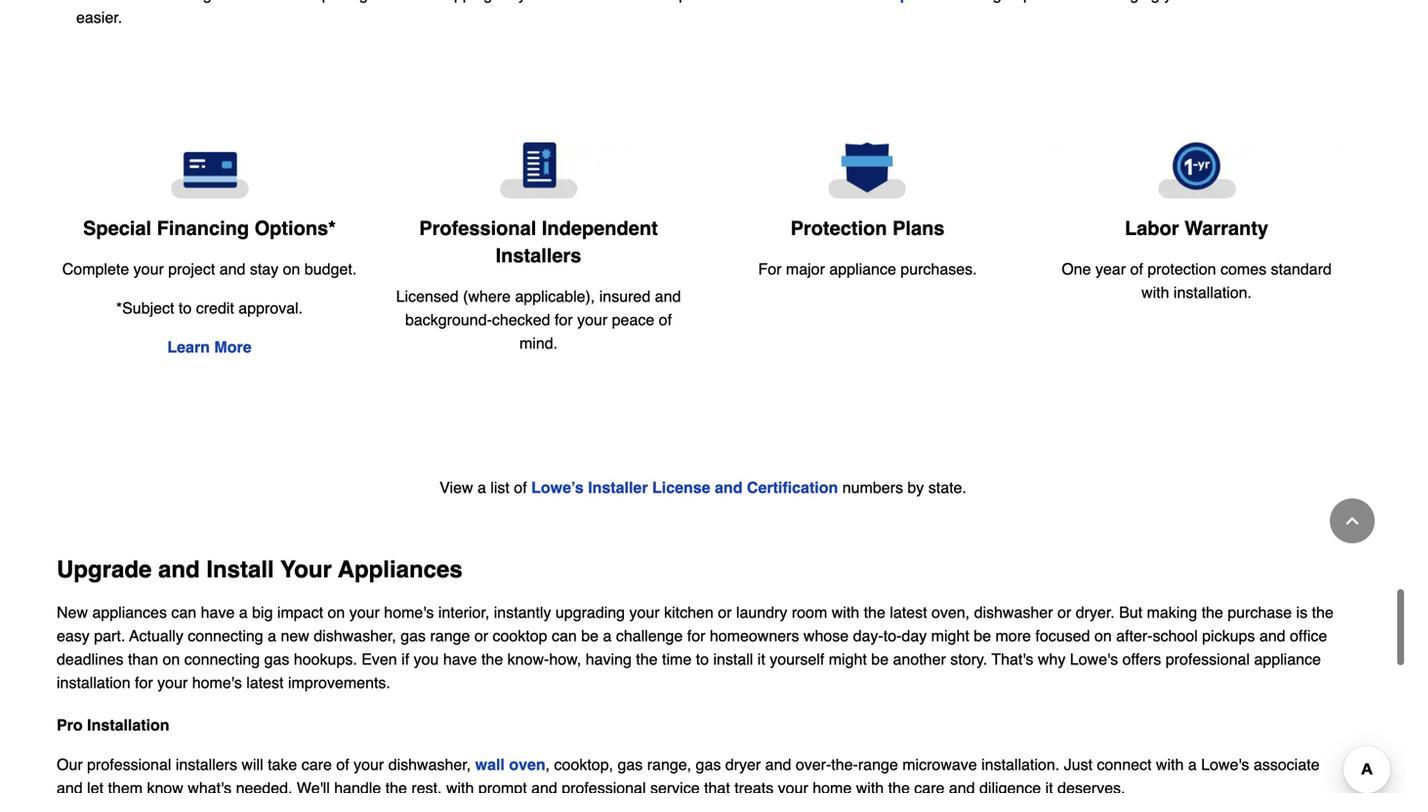 Task type: describe. For each thing, give the bounding box(es) containing it.
day
[[902, 628, 927, 646]]

learn
[[167, 339, 210, 357]]

your up even
[[349, 604, 380, 622]]

lowe's
[[531, 479, 584, 497]]

a blue badge icon. image
[[719, 143, 1017, 199]]

1 vertical spatial for
[[687, 628, 706, 646]]

and right license
[[715, 479, 743, 497]]

new appliances can have a big impact on your home's interior, instantly upgrading your kitchen or laundry room with the latest oven, dishwasher or dryer. but making the purchase is the easy part. actually connecting a new dishwasher, gas range or cooktop can be a challenge for homeowners whose day-to-day might be more focused on after-school pickups and office deadlines than on connecting gas hookups. even if you have the know-how, having the time to install it yourself might be another story. that's why lowe's offers professional appliance installation for your home's latest improvements.
[[57, 604, 1334, 693]]

cooktop
[[493, 628, 547, 646]]

to-
[[884, 628, 902, 646]]

one
[[1062, 260, 1091, 279]]

with right rest,
[[446, 780, 474, 794]]

your up handle
[[354, 757, 384, 775]]

lowe's inside , cooktop, gas range, gas dryer and over-the-range microwave installation. just connect with a lowe's associate and let them know what's needed. we'll handle the rest, with prompt and professional service that treats your home with the care and diligence it deserves.
[[1201, 757, 1249, 775]]

professional inside , cooktop, gas range, gas dryer and over-the-range microwave installation. just connect with a lowe's associate and let them know what's needed. we'll handle the rest, with prompt and professional service that treats your home with the care and diligence it deserves.
[[562, 780, 646, 794]]

of inside one year of protection comes standard with installation.
[[1130, 260, 1143, 279]]

professional independent installers
[[419, 217, 658, 267]]

needed.
[[236, 780, 292, 794]]

the right is
[[1312, 604, 1334, 622]]

improvements.
[[288, 675, 391, 693]]

gas down new
[[264, 651, 289, 669]]

actually
[[129, 628, 183, 646]]

the left rest,
[[385, 780, 407, 794]]

care inside , cooktop, gas range, gas dryer and over-the-range microwave installation. just connect with a lowe's associate and let them know what's needed. we'll handle the rest, with prompt and professional service that treats your home with the care and diligence it deserves.
[[914, 780, 945, 794]]

day-
[[853, 628, 884, 646]]

of inside licensed (where applicable), insured and background-checked for your peace of mind.
[[659, 311, 672, 329]]

gas up "that"
[[696, 757, 721, 775]]

your down than at the bottom left
[[157, 675, 188, 693]]

and left stay at top left
[[219, 260, 246, 279]]

0 vertical spatial have
[[201, 604, 235, 622]]

service
[[650, 780, 700, 794]]

wall
[[475, 757, 505, 775]]

and up "treats" at right bottom
[[765, 757, 791, 775]]

the-
[[831, 757, 858, 775]]

and left install
[[158, 557, 200, 584]]

another
[[893, 651, 946, 669]]

upgrade and install your appliances
[[57, 557, 463, 584]]

independent
[[542, 217, 658, 240]]

comes
[[1221, 260, 1267, 279]]

upgrading
[[556, 604, 625, 622]]

make
[[1054, 0, 1092, 3]]

a inside , cooktop, gas range, gas dryer and over-the-range microwave installation. just connect with a lowe's associate and let them know what's needed. we'll handle the rest, with prompt and professional service that treats your home with the care and diligence it deserves.
[[1188, 757, 1197, 775]]

for major appliance purchases.
[[758, 260, 977, 278]]

dishwasher
[[974, 604, 1053, 622]]

after-
[[1116, 628, 1153, 646]]

1 vertical spatial to
[[179, 300, 192, 318]]

deadlines
[[57, 651, 124, 669]]

installation
[[57, 675, 130, 693]]

microwave
[[903, 757, 977, 775]]

that
[[704, 780, 730, 794]]

0 horizontal spatial care
[[302, 757, 332, 775]]

on down dryer.
[[1095, 628, 1112, 646]]

we'll
[[297, 780, 330, 794]]

*subject
[[116, 300, 174, 318]]

laundry
[[736, 604, 787, 622]]

and down our
[[57, 780, 83, 794]]

a dark blue background check icon. image
[[390, 143, 688, 199]]

applicable),
[[515, 288, 595, 306]]

over-
[[796, 757, 831, 775]]

diligence
[[980, 780, 1041, 794]]

0 horizontal spatial appliance
[[829, 260, 896, 278]]

with inside one year of protection comes standard with installation.
[[1142, 284, 1169, 302]]

room
[[792, 604, 827, 622]]

installers
[[176, 757, 237, 775]]

the up pickups
[[1202, 604, 1223, 622]]

your inside , cooktop, gas range, gas dryer and over-the-range microwave installation. just connect with a lowe's associate and let them know what's needed. we'll handle the rest, with prompt and professional service that treats your home with the care and diligence it deserves.
[[778, 780, 808, 794]]

special financing options*
[[83, 218, 336, 240]]

offers
[[1123, 651, 1161, 669]]

instantly
[[494, 604, 551, 622]]

up
[[1015, 0, 1032, 3]]

peace
[[612, 311, 655, 329]]

(where
[[463, 288, 511, 306]]

big
[[252, 604, 273, 622]]

rest,
[[412, 780, 442, 794]]

special
[[83, 218, 151, 240]]

purchases.
[[901, 260, 977, 278]]

0 vertical spatial might
[[931, 628, 970, 646]]

easy
[[57, 628, 90, 646]]

it inside new appliances can have a big impact on your home's interior, instantly upgrading your kitchen or laundry room with the latest oven, dishwasher or dryer. but making the purchase is the easy part. actually connecting a new dishwasher, gas range or cooktop can be a challenge for homeowners whose day-to-day might be more focused on after-school pickups and office deadlines than on connecting gas hookups. even if you have the know-how, having the time to install it yourself might be another story. that's why lowe's offers professional appliance installation for your home's latest improvements.
[[758, 651, 765, 669]]

will
[[242, 757, 263, 775]]

school
[[1153, 628, 1198, 646]]

water
[[1199, 0, 1237, 3]]

if
[[402, 651, 409, 669]]

new
[[281, 628, 309, 646]]

pro
[[57, 717, 83, 735]]

a dark blue credit card icon. image
[[61, 143, 358, 199]]

hookups.
[[294, 651, 357, 669]]

a left new
[[268, 628, 276, 646]]

2 horizontal spatial be
[[974, 628, 991, 646]]

our
[[57, 757, 83, 775]]

impact
[[277, 604, 323, 622]]

but
[[1119, 604, 1143, 622]]

*subject to credit approval.
[[116, 300, 303, 318]]

sign
[[982, 0, 1010, 3]]

to inside new appliances can have a big impact on your home's interior, instantly upgrading your kitchen or laundry room with the latest oven, dishwasher or dryer. but making the purchase is the easy part. actually connecting a new dishwasher, gas range or cooktop can be a challenge for homeowners whose day-to-day might be more focused on after-school pickups and office deadlines than on connecting gas hookups. even if you have the know-how, having the time to install it yourself might be another story. that's why lowe's offers professional appliance installation for your home's latest improvements.
[[696, 651, 709, 669]]

having
[[586, 651, 632, 669]]

the up the "day-"
[[864, 604, 886, 622]]

them
[[108, 780, 143, 794]]

1 vertical spatial professional
[[87, 757, 171, 775]]

0 horizontal spatial latest
[[246, 675, 284, 693]]

view a list of lowe's installer license and certification numbers by state.
[[440, 479, 967, 497]]

certification
[[747, 479, 838, 497]]

year
[[1096, 260, 1126, 279]]

let
[[87, 780, 104, 794]]

new
[[57, 604, 88, 622]]

gas left range,
[[618, 757, 643, 775]]

our professional installers will take care of your dishwasher, wall oven
[[57, 757, 546, 775]]

view
[[440, 479, 473, 497]]

handle
[[334, 780, 381, 794]]

financing
[[157, 218, 249, 240]]

chevron up image
[[1343, 512, 1362, 531]]

and sign up to make changing your water filter even easier.
[[76, 0, 1309, 26]]

protection
[[1148, 260, 1216, 279]]

and inside and sign up to make changing your water filter even easier.
[[951, 0, 977, 3]]

that's
[[992, 651, 1034, 669]]

by
[[908, 479, 924, 497]]

pro installation
[[57, 717, 170, 735]]

one year of protection comes standard with installation.
[[1062, 260, 1332, 302]]

and down ,
[[531, 780, 557, 794]]

0 vertical spatial home's
[[384, 604, 434, 622]]

kitchen
[[664, 604, 714, 622]]

oven,
[[932, 604, 970, 622]]

your
[[280, 557, 332, 584]]

background-
[[405, 311, 492, 329]]

wall oven link
[[475, 757, 546, 775]]

your inside licensed (where applicable), insured and background-checked for your peace of mind.
[[577, 311, 608, 329]]



Task type: locate. For each thing, give the bounding box(es) containing it.
0 horizontal spatial might
[[829, 651, 867, 669]]

1 horizontal spatial lowe's
[[1201, 757, 1249, 775]]

challenge
[[616, 628, 683, 646]]

approval.
[[239, 300, 303, 318]]

your
[[1164, 0, 1195, 3], [133, 260, 164, 279], [577, 311, 608, 329], [349, 604, 380, 622], [629, 604, 660, 622], [157, 675, 188, 693], [354, 757, 384, 775], [778, 780, 808, 794]]

2 vertical spatial for
[[135, 675, 153, 693]]

1 horizontal spatial professional
[[562, 780, 646, 794]]

filter
[[1241, 0, 1271, 3]]

pickups
[[1202, 628, 1255, 646]]

1 vertical spatial lowe's
[[1201, 757, 1249, 775]]

be down the "day-"
[[871, 651, 889, 669]]

1 horizontal spatial appliance
[[1254, 651, 1321, 669]]

might down oven,
[[931, 628, 970, 646]]

1 vertical spatial installation.
[[982, 757, 1060, 775]]

a up having
[[603, 628, 612, 646]]

on down actually
[[163, 651, 180, 669]]

professional
[[1166, 651, 1250, 669], [87, 757, 171, 775], [562, 780, 646, 794]]

home's up installers
[[192, 675, 242, 693]]

appliance
[[829, 260, 896, 278], [1254, 651, 1321, 669]]

for inside licensed (where applicable), insured and background-checked for your peace of mind.
[[555, 311, 573, 329]]

gas
[[401, 628, 426, 646], [264, 651, 289, 669], [618, 757, 643, 775], [696, 757, 721, 775]]

home
[[813, 780, 852, 794]]

0 vertical spatial can
[[171, 604, 196, 622]]

list
[[491, 479, 510, 497]]

1 vertical spatial might
[[829, 651, 867, 669]]

lowe's left associate
[[1201, 757, 1249, 775]]

range inside , cooktop, gas range, gas dryer and over-the-range microwave installation. just connect with a lowe's associate and let them know what's needed. we'll handle the rest, with prompt and professional service that treats your home with the care and diligence it deserves.
[[858, 757, 898, 775]]

your up *subject
[[133, 260, 164, 279]]

home's down appliances
[[384, 604, 434, 622]]

installation. down protection
[[1174, 284, 1252, 302]]

0 horizontal spatial to
[[179, 300, 192, 318]]

1 horizontal spatial might
[[931, 628, 970, 646]]

dishwasher, up even
[[314, 628, 396, 646]]

might down the "day-"
[[829, 651, 867, 669]]

1 vertical spatial dishwasher,
[[388, 757, 471, 775]]

on right stay at top left
[[283, 260, 300, 279]]

0 vertical spatial dishwasher,
[[314, 628, 396, 646]]

your down insured
[[577, 311, 608, 329]]

treats
[[735, 780, 774, 794]]

with up whose at the bottom right of page
[[832, 604, 860, 622]]

dishwasher,
[[314, 628, 396, 646], [388, 757, 471, 775]]

more
[[214, 339, 252, 357]]

0 vertical spatial latest
[[890, 604, 927, 622]]

installation. inside , cooktop, gas range, gas dryer and over-the-range microwave installation. just connect with a lowe's associate and let them know what's needed. we'll handle the rest, with prompt and professional service that treats your home with the care and diligence it deserves.
[[982, 757, 1060, 775]]

0 horizontal spatial professional
[[87, 757, 171, 775]]

care
[[302, 757, 332, 775], [914, 780, 945, 794]]

with
[[1142, 284, 1169, 302], [832, 604, 860, 622], [1156, 757, 1184, 775], [446, 780, 474, 794], [856, 780, 884, 794]]

2 horizontal spatial for
[[687, 628, 706, 646]]

you
[[414, 651, 439, 669]]

scroll to top element
[[1330, 499, 1375, 544]]

appliance down protection plans
[[829, 260, 896, 278]]

installation. up diligence
[[982, 757, 1060, 775]]

2 horizontal spatial professional
[[1166, 651, 1250, 669]]

of right peace
[[659, 311, 672, 329]]

2 vertical spatial to
[[696, 651, 709, 669]]

just
[[1064, 757, 1093, 775]]

learn more
[[167, 339, 252, 357]]

insured
[[599, 288, 651, 306]]

of right list
[[514, 479, 527, 497]]

a blue 1-year labor warranty icon. image
[[1048, 143, 1346, 199]]

gas up if
[[401, 628, 426, 646]]

appliances
[[92, 604, 167, 622]]

your inside and sign up to make changing your water filter even easier.
[[1164, 0, 1195, 3]]

interior,
[[438, 604, 490, 622]]

mind.
[[519, 335, 558, 353]]

the left know-
[[481, 651, 503, 669]]

0 vertical spatial range
[[430, 628, 470, 646]]

to right time
[[696, 651, 709, 669]]

0 horizontal spatial range
[[430, 628, 470, 646]]

latest down new
[[246, 675, 284, 693]]

to inside and sign up to make changing your water filter even easier.
[[1036, 0, 1050, 3]]

1 horizontal spatial to
[[696, 651, 709, 669]]

or up the focused on the bottom right of the page
[[1058, 604, 1071, 622]]

easier.
[[76, 8, 122, 26]]

stay
[[250, 260, 279, 279]]

cooktop,
[[554, 757, 613, 775]]

it down homeowners
[[758, 651, 765, 669]]

learn more link
[[167, 339, 252, 357]]

0 vertical spatial professional
[[1166, 651, 1250, 669]]

for down kitchen
[[687, 628, 706, 646]]

0 vertical spatial connecting
[[188, 628, 263, 646]]

even
[[362, 651, 397, 669]]

warranty
[[1185, 218, 1269, 240]]

1 vertical spatial appliance
[[1254, 651, 1321, 669]]

can
[[171, 604, 196, 622], [552, 628, 577, 646]]

1 horizontal spatial care
[[914, 780, 945, 794]]

0 horizontal spatial lowe's
[[1070, 651, 1118, 669]]

dryer.
[[1076, 604, 1115, 622]]

have right you
[[443, 651, 477, 669]]

0 horizontal spatial home's
[[192, 675, 242, 693]]

license
[[652, 479, 711, 497]]

associate
[[1254, 757, 1320, 775]]

professional down cooktop,
[[562, 780, 646, 794]]

and down microwave
[[949, 780, 975, 794]]

1 vertical spatial can
[[552, 628, 577, 646]]

homeowners
[[710, 628, 799, 646]]

appliance down office on the bottom of page
[[1254, 651, 1321, 669]]

0 horizontal spatial it
[[758, 651, 765, 669]]

yourself
[[770, 651, 824, 669]]

1 horizontal spatial be
[[871, 651, 889, 669]]

care down microwave
[[914, 780, 945, 794]]

range
[[430, 628, 470, 646], [858, 757, 898, 775]]

oven
[[509, 757, 546, 775]]

0 horizontal spatial or
[[474, 628, 488, 646]]

0 horizontal spatial for
[[135, 675, 153, 693]]

and down 'purchase'
[[1260, 628, 1286, 646]]

2 vertical spatial professional
[[562, 780, 646, 794]]

1 vertical spatial have
[[443, 651, 477, 669]]

to right up
[[1036, 0, 1050, 3]]

the
[[864, 604, 886, 622], [1202, 604, 1223, 622], [1312, 604, 1334, 622], [481, 651, 503, 669], [636, 651, 658, 669], [385, 780, 407, 794], [888, 780, 910, 794]]

prompt
[[478, 780, 527, 794]]

making
[[1147, 604, 1197, 622]]

standard
[[1271, 260, 1332, 279]]

connect
[[1097, 757, 1152, 775]]

1 vertical spatial care
[[914, 780, 945, 794]]

,
[[546, 757, 550, 775]]

and left sign at the right
[[951, 0, 977, 3]]

know-
[[507, 651, 549, 669]]

it inside , cooktop, gas range, gas dryer and over-the-range microwave installation. just connect with a lowe's associate and let them know what's needed. we'll handle the rest, with prompt and professional service that treats your home with the care and diligence it deserves.
[[1046, 780, 1053, 794]]

installation. inside one year of protection comes standard with installation.
[[1174, 284, 1252, 302]]

story.
[[950, 651, 987, 669]]

for down applicable),
[[555, 311, 573, 329]]

complete your project and stay on budget.
[[62, 260, 357, 279]]

and
[[951, 0, 977, 3], [219, 260, 246, 279], [655, 288, 681, 306], [715, 479, 743, 497], [158, 557, 200, 584], [1260, 628, 1286, 646], [765, 757, 791, 775], [57, 780, 83, 794], [531, 780, 557, 794], [949, 780, 975, 794]]

a right the connect
[[1188, 757, 1197, 775]]

even
[[1275, 0, 1309, 3]]

can up actually
[[171, 604, 196, 622]]

range down interior,
[[430, 628, 470, 646]]

be up story.
[[974, 628, 991, 646]]

for
[[555, 311, 573, 329], [687, 628, 706, 646], [135, 675, 153, 693]]

on right the impact at the bottom left of the page
[[328, 604, 345, 622]]

0 vertical spatial lowe's
[[1070, 651, 1118, 669]]

with down protection
[[1142, 284, 1169, 302]]

0 vertical spatial care
[[302, 757, 332, 775]]

and right insured
[[655, 288, 681, 306]]

0 vertical spatial to
[[1036, 0, 1050, 3]]

protection plans
[[791, 217, 945, 240]]

1 vertical spatial it
[[1046, 780, 1053, 794]]

your down 'over-'
[[778, 780, 808, 794]]

1 horizontal spatial range
[[858, 757, 898, 775]]

dishwasher, inside new appliances can have a big impact on your home's interior, instantly upgrading your kitchen or laundry room with the latest oven, dishwasher or dryer. but making the purchase is the easy part. actually connecting a new dishwasher, gas range or cooktop can be a challenge for homeowners whose day-to-day might be more focused on after-school pickups and office deadlines than on connecting gas hookups. even if you have the know-how, having the time to install it yourself might be another story. that's why lowe's offers professional appliance installation for your home's latest improvements.
[[314, 628, 396, 646]]

and inside new appliances can have a big impact on your home's interior, instantly upgrading your kitchen or laundry room with the latest oven, dishwasher or dryer. but making the purchase is the easy part. actually connecting a new dishwasher, gas range or cooktop can be a challenge for homeowners whose day-to-day might be more focused on after-school pickups and office deadlines than on connecting gas hookups. even if you have the know-how, having the time to install it yourself might be another story. that's why lowe's offers professional appliance installation for your home's latest improvements.
[[1260, 628, 1286, 646]]

1 horizontal spatial have
[[443, 651, 477, 669]]

be down upgrading
[[581, 628, 599, 646]]

can up how,
[[552, 628, 577, 646]]

1 horizontal spatial can
[[552, 628, 577, 646]]

a left the big
[[239, 604, 248, 622]]

professional inside new appliances can have a big impact on your home's interior, instantly upgrading your kitchen or laundry room with the latest oven, dishwasher or dryer. but making the purchase is the easy part. actually connecting a new dishwasher, gas range or cooktop can be a challenge for homeowners whose day-to-day might be more focused on after-school pickups and office deadlines than on connecting gas hookups. even if you have the know-how, having the time to install it yourself might be another story. that's why lowe's offers professional appliance installation for your home's latest improvements.
[[1166, 651, 1250, 669]]

have left the big
[[201, 604, 235, 622]]

1 vertical spatial connecting
[[184, 651, 260, 669]]

care up the we'll
[[302, 757, 332, 775]]

checked
[[492, 311, 550, 329]]

0 vertical spatial appliance
[[829, 260, 896, 278]]

lowe's inside new appliances can have a big impact on your home's interior, instantly upgrading your kitchen or laundry room with the latest oven, dishwasher or dryer. but making the purchase is the easy part. actually connecting a new dishwasher, gas range or cooktop can be a challenge for homeowners whose day-to-day might be more focused on after-school pickups and office deadlines than on connecting gas hookups. even if you have the know-how, having the time to install it yourself might be another story. that's why lowe's offers professional appliance installation for your home's latest improvements.
[[1070, 651, 1118, 669]]

than
[[128, 651, 158, 669]]

0 vertical spatial installation.
[[1174, 284, 1252, 302]]

whose
[[804, 628, 849, 646]]

1 horizontal spatial installation.
[[1174, 284, 1252, 302]]

2 horizontal spatial or
[[1058, 604, 1071, 622]]

0 horizontal spatial can
[[171, 604, 196, 622]]

installer
[[588, 479, 648, 497]]

licensed
[[396, 288, 459, 306]]

1 vertical spatial home's
[[192, 675, 242, 693]]

1 vertical spatial latest
[[246, 675, 284, 693]]

or
[[718, 604, 732, 622], [1058, 604, 1071, 622], [474, 628, 488, 646]]

0 horizontal spatial have
[[201, 604, 235, 622]]

lowe's
[[1070, 651, 1118, 669], [1201, 757, 1249, 775]]

0 vertical spatial for
[[555, 311, 573, 329]]

0 horizontal spatial installation.
[[982, 757, 1060, 775]]

of right the year
[[1130, 260, 1143, 279]]

latest up day
[[890, 604, 927, 622]]

plans
[[893, 217, 945, 240]]

of
[[1130, 260, 1143, 279], [659, 311, 672, 329], [514, 479, 527, 497], [336, 757, 349, 775]]

protection
[[791, 217, 887, 240]]

installers
[[496, 245, 581, 267]]

1 horizontal spatial it
[[1046, 780, 1053, 794]]

a
[[478, 479, 486, 497], [239, 604, 248, 622], [268, 628, 276, 646], [603, 628, 612, 646], [1188, 757, 1197, 775]]

options*
[[255, 218, 336, 240]]

1 horizontal spatial or
[[718, 604, 732, 622]]

part.
[[94, 628, 125, 646]]

dishwasher, up rest,
[[388, 757, 471, 775]]

professional up them in the left of the page
[[87, 757, 171, 775]]

why
[[1038, 651, 1066, 669]]

or right kitchen
[[718, 604, 732, 622]]

to left credit
[[179, 300, 192, 318]]

1 horizontal spatial latest
[[890, 604, 927, 622]]

your left water
[[1164, 0, 1195, 3]]

for down than at the bottom left
[[135, 675, 153, 693]]

be
[[581, 628, 599, 646], [974, 628, 991, 646], [871, 651, 889, 669]]

and inside licensed (where applicable), insured and background-checked for your peace of mind.
[[655, 288, 681, 306]]

professional down pickups
[[1166, 651, 1250, 669]]

it right diligence
[[1046, 780, 1053, 794]]

1 horizontal spatial home's
[[384, 604, 434, 622]]

with down the- on the bottom right of page
[[856, 780, 884, 794]]

changing
[[1096, 0, 1160, 3]]

lowe's down the focused on the bottom right of the page
[[1070, 651, 1118, 669]]

labor
[[1125, 218, 1179, 240]]

2 horizontal spatial to
[[1036, 0, 1050, 3]]

install
[[206, 557, 274, 584]]

appliance inside new appliances can have a big impact on your home's interior, instantly upgrading your kitchen or laundry room with the latest oven, dishwasher or dryer. but making the purchase is the easy part. actually connecting a new dishwasher, gas range or cooktop can be a challenge for homeowners whose day-to-day might be more focused on after-school pickups and office deadlines than on connecting gas hookups. even if you have the know-how, having the time to install it yourself might be another story. that's why lowe's offers professional appliance installation for your home's latest improvements.
[[1254, 651, 1321, 669]]

range left microwave
[[858, 757, 898, 775]]

it
[[758, 651, 765, 669], [1046, 780, 1053, 794]]

installation
[[87, 717, 170, 735]]

0 vertical spatial it
[[758, 651, 765, 669]]

1 vertical spatial range
[[858, 757, 898, 775]]

range inside new appliances can have a big impact on your home's interior, instantly upgrading your kitchen or laundry room with the latest oven, dishwasher or dryer. but making the purchase is the easy part. actually connecting a new dishwasher, gas range or cooktop can be a challenge for homeowners whose day-to-day might be more focused on after-school pickups and office deadlines than on connecting gas hookups. even if you have the know-how, having the time to install it yourself might be another story. that's why lowe's offers professional appliance installation for your home's latest improvements.
[[430, 628, 470, 646]]

or down interior,
[[474, 628, 488, 646]]

with right the connect
[[1156, 757, 1184, 775]]

a left list
[[478, 479, 486, 497]]

0 horizontal spatial be
[[581, 628, 599, 646]]

with inside new appliances can have a big impact on your home's interior, instantly upgrading your kitchen or laundry room with the latest oven, dishwasher or dryer. but making the purchase is the easy part. actually connecting a new dishwasher, gas range or cooktop can be a challenge for homeowners whose day-to-day might be more focused on after-school pickups and office deadlines than on connecting gas hookups. even if you have the know-how, having the time to install it yourself might be another story. that's why lowe's offers professional appliance installation for your home's latest improvements.
[[832, 604, 860, 622]]

your up challenge
[[629, 604, 660, 622]]

the down challenge
[[636, 651, 658, 669]]

1 horizontal spatial for
[[555, 311, 573, 329]]

the down microwave
[[888, 780, 910, 794]]

of up handle
[[336, 757, 349, 775]]

labor warranty
[[1125, 218, 1269, 240]]



Task type: vqa. For each thing, say whether or not it's contained in the screenshot.
bottommost the "Help"
no



